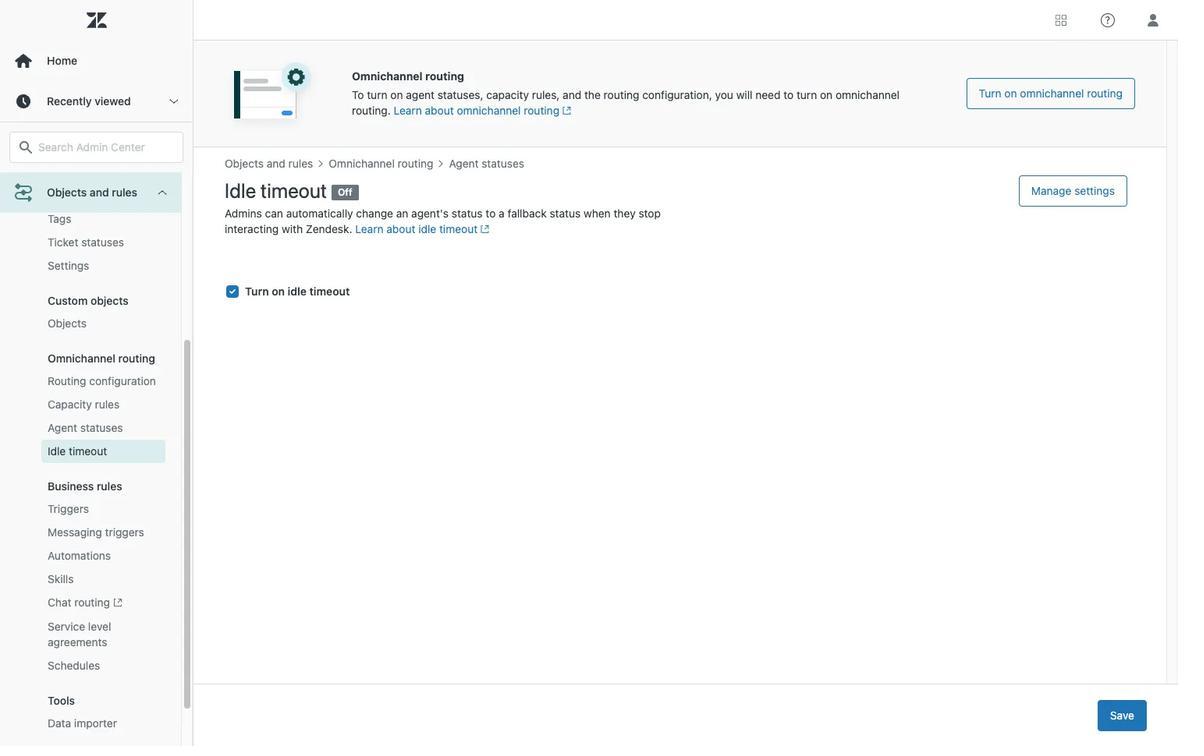 Task type: locate. For each thing, give the bounding box(es) containing it.
chat
[[48, 596, 71, 609]]

routing up 'level'
[[74, 596, 110, 609]]

rules inside dropdown button
[[112, 186, 137, 199]]

save
[[1110, 709, 1135, 722]]

automations element
[[48, 549, 111, 564]]

rules right and
[[112, 186, 137, 199]]

chat routing element
[[48, 595, 122, 612]]

custom objects
[[48, 294, 129, 307]]

agent statuses
[[48, 421, 123, 435]]

rules
[[112, 186, 137, 199], [95, 398, 120, 411], [97, 480, 122, 493]]

home button
[[0, 41, 193, 81]]

routing for chat routing
[[74, 596, 110, 609]]

objects link
[[41, 312, 165, 336]]

triggers link
[[41, 498, 165, 521]]

chat routing link
[[41, 591, 165, 616]]

rules for business rules
[[97, 480, 122, 493]]

2 vertical spatial rules
[[97, 480, 122, 493]]

tools element
[[48, 695, 75, 708]]

1 vertical spatial statuses
[[80, 421, 123, 435]]

omnichannel routing
[[48, 352, 155, 365]]

tree item containing forms
[[0, 80, 181, 747]]

0 horizontal spatial routing
[[74, 596, 110, 609]]

data importer
[[48, 717, 117, 731]]

Search Admin Center field
[[38, 140, 173, 154]]

viewed
[[95, 94, 131, 108]]

None search field
[[2, 132, 191, 163]]

idle
[[48, 445, 66, 458]]

1 horizontal spatial routing
[[118, 352, 155, 365]]

routing
[[118, 352, 155, 365], [74, 596, 110, 609]]

importer
[[74, 717, 117, 731]]

capacity
[[48, 398, 92, 411]]

tags
[[48, 212, 71, 225]]

agent
[[48, 421, 77, 435]]

0 vertical spatial rules
[[112, 186, 137, 199]]

rules up triggers link
[[97, 480, 122, 493]]

fields element
[[48, 188, 77, 204]]

help image
[[1101, 13, 1115, 27]]

objects element
[[48, 316, 87, 332]]

tree item inside primary element
[[0, 80, 181, 747]]

ticket
[[48, 236, 78, 249]]

statuses
[[81, 236, 124, 249], [80, 421, 123, 435]]

capacity rules element
[[48, 397, 120, 413]]

routing configuration link
[[41, 370, 165, 393]]

tree item
[[0, 80, 181, 747]]

objects down custom
[[48, 317, 87, 330]]

business
[[48, 480, 94, 493]]

rules for capacity rules
[[95, 398, 120, 411]]

forms
[[48, 165, 79, 179]]

schedules link
[[41, 655, 165, 678]]

statuses down capacity rules link
[[80, 421, 123, 435]]

statuses down tags link
[[81, 236, 124, 249]]

0 vertical spatial statuses
[[81, 236, 124, 249]]

1 vertical spatial objects
[[48, 317, 87, 330]]

custom
[[48, 294, 88, 307]]

chat routing
[[48, 596, 110, 609]]

objects for objects and rules
[[47, 186, 87, 199]]

0 vertical spatial objects
[[47, 186, 87, 199]]

messaging triggers
[[48, 526, 144, 539]]

triggers
[[48, 502, 89, 516]]

service level agreements link
[[41, 616, 165, 655]]

forms link
[[41, 161, 165, 184]]

timeout
[[69, 445, 107, 458]]

fields link
[[41, 184, 165, 208]]

automations link
[[41, 545, 165, 568]]

objects
[[47, 186, 87, 199], [48, 317, 87, 330]]

1 vertical spatial routing
[[74, 596, 110, 609]]

routing up 'configuration' on the left bottom of page
[[118, 352, 155, 365]]

capacity rules link
[[41, 393, 165, 417]]

1 vertical spatial rules
[[95, 398, 120, 411]]

rules down routing configuration link
[[95, 398, 120, 411]]

objects inside 'group'
[[48, 317, 87, 330]]

business rules
[[48, 480, 122, 493]]

recently viewed button
[[0, 81, 193, 122]]

omnichannel
[[48, 352, 115, 365]]

0 vertical spatial routing
[[118, 352, 155, 365]]

idle timeout
[[48, 445, 107, 458]]

objects down forms element
[[47, 186, 87, 199]]

level
[[88, 621, 111, 634]]

service level agreements element
[[48, 620, 159, 651]]

automations
[[48, 549, 111, 563]]

objects inside dropdown button
[[47, 186, 87, 199]]

statuses for agent statuses
[[80, 421, 123, 435]]

home
[[47, 54, 77, 67]]

ticket statuses element
[[48, 235, 124, 250]]

settings element
[[48, 258, 89, 274]]

capacity rules
[[48, 398, 120, 411]]

user menu image
[[1143, 10, 1163, 30]]



Task type: vqa. For each thing, say whether or not it's contained in the screenshot.
'Messaging triggers' link
yes



Task type: describe. For each thing, give the bounding box(es) containing it.
tools
[[48, 695, 75, 708]]

agent statuses element
[[48, 421, 123, 436]]

data
[[48, 717, 71, 731]]

configuration
[[89, 375, 156, 388]]

objects for objects
[[48, 317, 87, 330]]

idle timeout link
[[41, 440, 165, 463]]

settings link
[[41, 254, 165, 278]]

data importer element
[[48, 717, 117, 732]]

messaging triggers link
[[41, 521, 165, 545]]

skills link
[[41, 568, 165, 591]]

agent statuses link
[[41, 417, 165, 440]]

zendesk products image
[[1056, 14, 1067, 25]]

recently viewed
[[47, 94, 131, 108]]

routing
[[48, 375, 86, 388]]

service level agreements
[[48, 621, 111, 649]]

agreements
[[48, 636, 107, 649]]

objects and rules
[[47, 186, 137, 199]]

recently
[[47, 94, 92, 108]]

idle timeout element
[[48, 444, 107, 460]]

objects and rules group
[[0, 120, 181, 747]]

routing configuration element
[[48, 374, 156, 389]]

tags element
[[48, 211, 71, 227]]

service
[[48, 621, 85, 634]]

skills element
[[48, 572, 74, 588]]

forms element
[[48, 165, 79, 180]]

data importer link
[[41, 713, 165, 736]]

schedules element
[[48, 659, 100, 674]]

fields
[[48, 189, 77, 202]]

skills
[[48, 573, 74, 586]]

and
[[90, 186, 109, 199]]

business rules element
[[48, 480, 122, 493]]

objects and rules button
[[0, 172, 181, 213]]

custom objects element
[[48, 294, 129, 307]]

triggers element
[[48, 502, 89, 517]]

tags link
[[41, 208, 165, 231]]

objects
[[90, 294, 129, 307]]

routing for omnichannel routing
[[118, 352, 155, 365]]

triggers
[[105, 526, 144, 539]]

ticket statuses link
[[41, 231, 165, 254]]

schedules
[[48, 660, 100, 673]]

save button
[[1098, 700, 1147, 731]]

statuses for ticket statuses
[[81, 236, 124, 249]]

none search field inside primary element
[[2, 132, 191, 163]]

routing configuration
[[48, 375, 156, 388]]

primary element
[[0, 0, 194, 747]]

settings
[[48, 259, 89, 272]]

ticket statuses
[[48, 236, 124, 249]]

messaging
[[48, 526, 102, 539]]

omnichannel routing element
[[48, 352, 155, 365]]

messaging triggers element
[[48, 525, 144, 541]]



